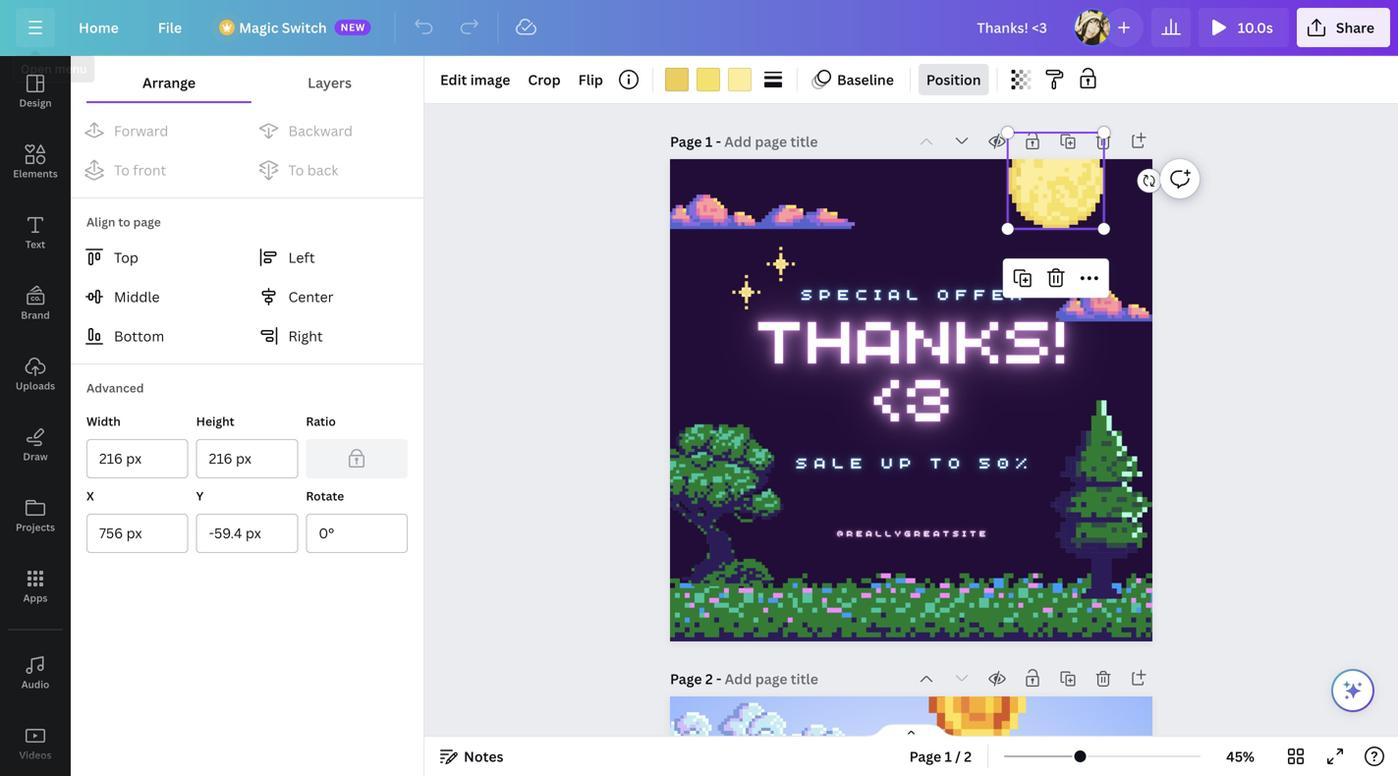 Task type: locate. For each thing, give the bounding box(es) containing it.
uploads button
[[0, 339, 71, 410]]

advanced
[[86, 380, 144, 396]]

2 inside button
[[964, 747, 972, 766]]

to left page
[[118, 214, 130, 230]]

1 vertical spatial page title text field
[[725, 669, 820, 689]]

#f7e05a image
[[697, 68, 720, 91], [697, 68, 720, 91]]

45% button
[[1209, 741, 1272, 772]]

apps
[[23, 592, 48, 605]]

backward button
[[249, 111, 418, 150]]

2
[[705, 670, 713, 688], [964, 747, 972, 766]]

right button
[[249, 316, 418, 356]]

to left the back
[[288, 161, 304, 179]]

to inside button
[[114, 161, 130, 179]]

2 page title text field from the top
[[725, 669, 820, 689]]

page
[[133, 214, 161, 230]]

design button
[[0, 56, 71, 127]]

position
[[926, 70, 981, 89]]

home
[[79, 18, 119, 37]]

to back
[[288, 161, 338, 179]]

special
[[801, 282, 925, 304]]

backward
[[288, 121, 353, 140]]

1 left "/"
[[945, 747, 952, 766]]

X text field
[[99, 515, 176, 552]]

crop button
[[520, 64, 569, 95]]

bottom
[[114, 327, 164, 345]]

1 down color group
[[705, 132, 713, 151]]

left
[[288, 248, 315, 267]]

page 1 / 2 button
[[902, 741, 980, 772]]

magic switch
[[239, 18, 327, 37]]

0 vertical spatial page
[[670, 132, 702, 151]]

front
[[133, 161, 166, 179]]

to inside button
[[288, 161, 304, 179]]

to left front
[[114, 161, 130, 179]]

elements button
[[0, 127, 71, 197]]

list
[[71, 111, 423, 190]]

0 horizontal spatial 1
[[705, 132, 713, 151]]

0 vertical spatial 1
[[705, 132, 713, 151]]

color group
[[661, 64, 756, 95]]

1 to from the left
[[114, 161, 130, 179]]

projects
[[16, 521, 55, 534]]

middle button
[[75, 277, 243, 316]]

width
[[86, 413, 121, 429]]

forward button
[[75, 111, 243, 150]]

#f0cc4c image
[[665, 68, 689, 91], [665, 68, 689, 91]]

ratio
[[306, 413, 336, 429]]

50%
[[979, 450, 1034, 472]]

1 - from the top
[[716, 132, 721, 151]]

sale up to 50%
[[795, 450, 1034, 472]]

main menu bar
[[0, 0, 1398, 56]]

2 to from the left
[[288, 161, 304, 179]]

sale
[[795, 450, 869, 472]]

10.0s
[[1238, 18, 1273, 37]]

Rotate text field
[[319, 515, 395, 552]]

to
[[118, 214, 130, 230], [930, 450, 966, 472]]

videos
[[19, 749, 52, 762]]

align
[[86, 214, 115, 230]]

1 horizontal spatial to
[[288, 161, 304, 179]]

1 horizontal spatial 2
[[964, 747, 972, 766]]

to back button
[[249, 150, 418, 190]]

-
[[716, 132, 721, 151], [716, 670, 722, 688]]

1 vertical spatial to
[[930, 450, 966, 472]]

- for page 1 -
[[716, 132, 721, 151]]

0 horizontal spatial to
[[114, 161, 130, 179]]

Page title text field
[[724, 132, 820, 151], [725, 669, 820, 689]]

apps button
[[0, 551, 71, 622]]

new
[[341, 21, 365, 34]]

baseline button
[[806, 64, 902, 95]]

2 - from the top
[[716, 670, 722, 688]]

0 vertical spatial to
[[118, 214, 130, 230]]

1 inside button
[[945, 747, 952, 766]]

forward
[[114, 121, 168, 140]]

crop
[[528, 70, 561, 89]]

#ffed95 image
[[728, 68, 752, 91]]

to right the up
[[930, 450, 966, 472]]

baseline
[[837, 70, 894, 89]]

page for page 2
[[670, 670, 702, 688]]

<3
[[870, 346, 953, 438]]

45%
[[1226, 747, 1255, 766]]

show pages image
[[864, 723, 959, 739]]

1
[[705, 132, 713, 151], [945, 747, 952, 766]]

2 vertical spatial page
[[910, 747, 941, 766]]

magic
[[239, 18, 279, 37]]

audio button
[[0, 638, 71, 708]]

1 vertical spatial 1
[[945, 747, 952, 766]]

0 horizontal spatial to
[[118, 214, 130, 230]]

Y text field
[[209, 515, 285, 552]]

projects button
[[0, 480, 71, 551]]

- for page 2 -
[[716, 670, 722, 688]]

0 horizontal spatial 2
[[705, 670, 713, 688]]

up
[[881, 450, 918, 472]]

1 horizontal spatial 1
[[945, 747, 952, 766]]

1 vertical spatial 2
[[964, 747, 972, 766]]

0 vertical spatial -
[[716, 132, 721, 151]]

brand
[[21, 309, 50, 322]]

align to page list
[[71, 238, 423, 356]]

page 2 -
[[670, 670, 725, 688]]

1 page title text field from the top
[[724, 132, 820, 151]]

share
[[1336, 18, 1375, 37]]

Width text field
[[99, 440, 176, 478]]

to front
[[114, 161, 166, 179]]

text button
[[0, 197, 71, 268]]

page
[[670, 132, 702, 151], [670, 670, 702, 688], [910, 747, 941, 766]]

1 vertical spatial page
[[670, 670, 702, 688]]

middle
[[114, 287, 160, 306]]

1 vertical spatial -
[[716, 670, 722, 688]]

0 vertical spatial page title text field
[[724, 132, 820, 151]]



Task type: describe. For each thing, give the bounding box(es) containing it.
offer
[[937, 282, 1028, 304]]

1 for /
[[945, 747, 952, 766]]

#ffed95 image
[[728, 68, 752, 91]]

share button
[[1297, 8, 1390, 47]]

page inside button
[[910, 747, 941, 766]]

draw
[[23, 450, 48, 463]]

page 1 -
[[670, 132, 724, 151]]

Design title text field
[[961, 8, 1065, 47]]

bottom button
[[75, 316, 243, 356]]

text
[[25, 238, 45, 251]]

page 1 / 2
[[910, 747, 972, 766]]

flip button
[[571, 64, 611, 95]]

position button
[[919, 64, 989, 95]]

videos button
[[0, 708, 71, 776]]

Height text field
[[209, 440, 285, 478]]

rotate
[[306, 488, 344, 504]]

1 horizontal spatial to
[[930, 450, 966, 472]]

1 for -
[[705, 132, 713, 151]]

layers
[[308, 73, 352, 92]]

y
[[196, 488, 204, 504]]

edit image button
[[432, 64, 518, 95]]

page title text field for page 2 -
[[725, 669, 820, 689]]

flip
[[578, 70, 603, 89]]

image
[[470, 70, 510, 89]]

edit image
[[440, 70, 510, 89]]

file
[[158, 18, 182, 37]]

top button
[[75, 238, 243, 277]]

x
[[86, 488, 94, 504]]

10.0s button
[[1199, 8, 1289, 47]]

elements
[[13, 167, 58, 180]]

brand button
[[0, 268, 71, 339]]

home link
[[63, 8, 134, 47]]

@reallygreatsite
[[837, 527, 989, 539]]

file button
[[142, 8, 198, 47]]

side panel tab list
[[0, 56, 71, 776]]

/
[[955, 747, 961, 766]]

arrange
[[142, 73, 196, 92]]

uploads
[[16, 379, 55, 393]]

design
[[19, 96, 52, 110]]

to for to back
[[288, 161, 304, 179]]

layers button
[[252, 64, 408, 101]]

switch
[[282, 18, 327, 37]]

center
[[288, 287, 334, 306]]

right
[[288, 327, 323, 345]]

canva assistant image
[[1341, 679, 1365, 703]]

top
[[114, 248, 138, 267]]

edit
[[440, 70, 467, 89]]

arrange button
[[86, 64, 252, 101]]

list containing forward
[[71, 111, 423, 190]]

audio
[[21, 678, 49, 691]]

page title text field for page 1 -
[[724, 132, 820, 151]]

height
[[196, 413, 234, 429]]

notes button
[[432, 741, 511, 772]]

0 vertical spatial 2
[[705, 670, 713, 688]]

center button
[[249, 277, 418, 316]]

back
[[307, 161, 338, 179]]

to for to front
[[114, 161, 130, 179]]

draw button
[[0, 410, 71, 480]]

to front button
[[75, 150, 243, 190]]

special offer
[[801, 282, 1028, 304]]

page for page 1
[[670, 132, 702, 151]]

notes
[[464, 747, 504, 766]]

thanks!
[[754, 288, 1068, 380]]

left button
[[249, 238, 418, 277]]

align to page
[[86, 214, 161, 230]]



Task type: vqa. For each thing, say whether or not it's contained in the screenshot.
The Places at the left
no



